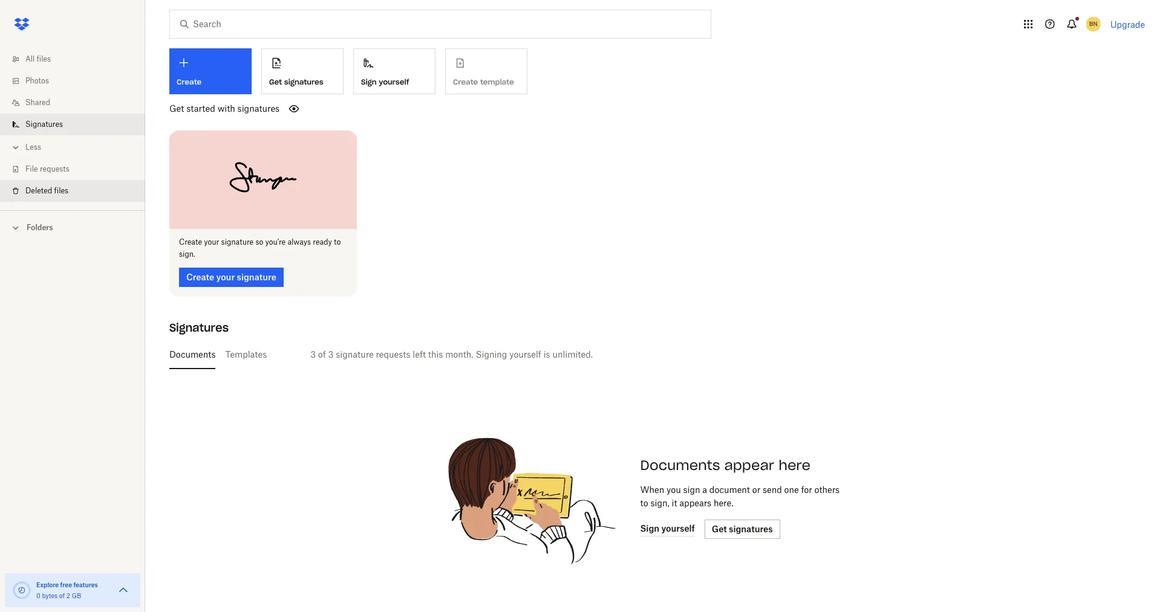 Task type: describe. For each thing, give the bounding box(es) containing it.
when
[[640, 485, 664, 495]]

deleted files list item
[[0, 180, 145, 202]]

left
[[413, 349, 426, 360]]

always
[[288, 237, 311, 247]]

0 vertical spatial get
[[269, 77, 282, 86]]

2
[[66, 593, 70, 600]]

signatures list item
[[0, 114, 145, 135]]

0 horizontal spatial get
[[169, 103, 184, 114]]

to inside create your signature so you're always ready to sign.
[[334, 237, 341, 247]]

1 vertical spatial sign yourself
[[640, 524, 695, 534]]

create your signature
[[186, 272, 276, 282]]

yourself inside tab list
[[509, 349, 541, 360]]

all
[[25, 54, 35, 64]]

less image
[[10, 142, 22, 154]]

0 vertical spatial get signatures button
[[261, 48, 344, 94]]

1 horizontal spatial get signatures
[[712, 524, 773, 534]]

your for create your signature
[[216, 272, 235, 282]]

less
[[25, 143, 41, 152]]

1 vertical spatial sign
[[640, 524, 659, 534]]

sign
[[683, 485, 700, 495]]

sign,
[[651, 498, 669, 508]]

tab list containing documents
[[169, 340, 1140, 369]]

deleted files link
[[10, 180, 145, 202]]

create for create
[[177, 77, 202, 86]]

3 of 3 signature requests left this month. signing yourself is unlimited.
[[310, 349, 593, 360]]

upgrade link
[[1110, 19, 1145, 29]]

2 horizontal spatial signatures
[[729, 524, 773, 534]]

signature for create your signature
[[237, 272, 276, 282]]

create your signature button
[[179, 268, 284, 287]]

or
[[752, 485, 760, 495]]

deleted files
[[25, 186, 68, 195]]

appears
[[679, 498, 711, 508]]

with
[[218, 103, 235, 114]]

file requests link
[[10, 158, 145, 180]]

2 horizontal spatial yourself
[[661, 524, 695, 534]]

1 vertical spatial sign yourself button
[[640, 522, 695, 537]]

explore
[[36, 582, 59, 589]]

files for all files
[[37, 54, 51, 64]]

documents for documents appear here
[[640, 457, 720, 474]]

gb
[[72, 593, 81, 600]]

deleted
[[25, 186, 52, 195]]

create for create your signature so you're always ready to sign.
[[179, 237, 202, 247]]

1 vertical spatial signatures
[[237, 103, 280, 114]]

document
[[709, 485, 750, 495]]

0 vertical spatial of
[[318, 349, 326, 360]]

0 vertical spatial get signatures
[[269, 77, 323, 86]]

0 vertical spatial sign yourself button
[[353, 48, 436, 94]]

folders button
[[0, 218, 145, 237]]

this
[[428, 349, 443, 360]]

so
[[255, 237, 263, 247]]

unlimited.
[[553, 349, 593, 360]]

create your signature so you're always ready to sign.
[[179, 237, 341, 259]]

explore free features 0 bytes of 2 gb
[[36, 582, 98, 600]]



Task type: locate. For each thing, give the bounding box(es) containing it.
1 horizontal spatial signatures
[[284, 77, 323, 86]]

shared
[[25, 98, 50, 107]]

of
[[318, 349, 326, 360], [59, 593, 65, 600]]

0 horizontal spatial of
[[59, 593, 65, 600]]

3
[[310, 349, 316, 360], [328, 349, 334, 360]]

file
[[25, 165, 38, 174]]

bytes
[[42, 593, 58, 600]]

your down create your signature so you're always ready to sign.
[[216, 272, 235, 282]]

started
[[186, 103, 215, 114]]

you're
[[265, 237, 286, 247]]

Search text field
[[193, 18, 686, 31]]

0 horizontal spatial sign yourself
[[361, 77, 409, 86]]

signing
[[476, 349, 507, 360]]

1 horizontal spatial 3
[[328, 349, 334, 360]]

create for create your signature
[[186, 272, 214, 282]]

one
[[784, 485, 799, 495]]

quota usage element
[[12, 581, 31, 601]]

get signatures button
[[261, 48, 344, 94], [705, 520, 780, 539]]

here.
[[714, 498, 733, 508]]

1 3 from the left
[[310, 349, 316, 360]]

to inside 'when you sign a document or send one for others to sign, it appears here.'
[[640, 498, 648, 508]]

signature inside create your signature so you're always ready to sign.
[[221, 237, 254, 247]]

1 horizontal spatial get
[[269, 77, 282, 86]]

is
[[544, 349, 550, 360]]

1 vertical spatial files
[[54, 186, 68, 195]]

requests left left
[[376, 349, 410, 360]]

0 horizontal spatial get signatures button
[[261, 48, 344, 94]]

1 vertical spatial to
[[640, 498, 648, 508]]

signatures up documents tab
[[169, 321, 229, 335]]

your for create your signature so you're always ready to sign.
[[204, 237, 219, 247]]

create button
[[169, 48, 252, 94]]

documents left templates
[[169, 349, 216, 360]]

0 horizontal spatial signatures
[[237, 103, 280, 114]]

month.
[[445, 349, 473, 360]]

create inside dropdown button
[[177, 77, 202, 86]]

documents for documents
[[169, 349, 216, 360]]

documents appear here
[[640, 457, 810, 474]]

bn button
[[1084, 15, 1103, 34]]

files right all
[[37, 54, 51, 64]]

1 vertical spatial signatures
[[169, 321, 229, 335]]

0 vertical spatial yourself
[[379, 77, 409, 86]]

1 horizontal spatial requests
[[376, 349, 410, 360]]

sign yourself
[[361, 77, 409, 86], [640, 524, 695, 534]]

sign yourself inside button
[[361, 77, 409, 86]]

free
[[60, 582, 72, 589]]

files right deleted
[[54, 186, 68, 195]]

send
[[763, 485, 782, 495]]

create inside create your signature so you're always ready to sign.
[[179, 237, 202, 247]]

1 horizontal spatial get signatures button
[[705, 520, 780, 539]]

signature
[[221, 237, 254, 247], [237, 272, 276, 282], [336, 349, 374, 360]]

files
[[37, 54, 51, 64], [54, 186, 68, 195]]

0 horizontal spatial sign
[[361, 77, 377, 86]]

2 vertical spatial yourself
[[661, 524, 695, 534]]

2 vertical spatial create
[[186, 272, 214, 282]]

0 vertical spatial documents
[[169, 349, 216, 360]]

1 vertical spatial create
[[179, 237, 202, 247]]

1 vertical spatial requests
[[376, 349, 410, 360]]

sign yourself button
[[353, 48, 436, 94], [640, 522, 695, 537]]

0 vertical spatial files
[[37, 54, 51, 64]]

it
[[672, 498, 677, 508]]

dropbox image
[[10, 12, 34, 36]]

documents up 'you'
[[640, 457, 720, 474]]

yourself
[[379, 77, 409, 86], [509, 349, 541, 360], [661, 524, 695, 534]]

signature for create your signature so you're always ready to sign.
[[221, 237, 254, 247]]

signatures down the "shared"
[[25, 120, 63, 129]]

0 vertical spatial sign
[[361, 77, 377, 86]]

requests right file
[[40, 165, 69, 174]]

get left started
[[169, 103, 184, 114]]

0 horizontal spatial get signatures
[[269, 77, 323, 86]]

signatures
[[25, 120, 63, 129], [169, 321, 229, 335]]

sign.
[[179, 250, 195, 259]]

1 vertical spatial get
[[169, 103, 184, 114]]

your
[[204, 237, 219, 247], [216, 272, 235, 282]]

your inside create your signature so you're always ready to sign.
[[204, 237, 219, 247]]

you
[[667, 485, 681, 495]]

to right "ready"
[[334, 237, 341, 247]]

create up the sign.
[[179, 237, 202, 247]]

requests
[[40, 165, 69, 174], [376, 349, 410, 360]]

0 vertical spatial your
[[204, 237, 219, 247]]

get up get started with signatures
[[269, 77, 282, 86]]

folders
[[27, 223, 53, 232]]

0 vertical spatial signatures
[[284, 77, 323, 86]]

all files
[[25, 54, 51, 64]]

documents inside tab list
[[169, 349, 216, 360]]

0 vertical spatial sign yourself
[[361, 77, 409, 86]]

0 vertical spatial to
[[334, 237, 341, 247]]

1 horizontal spatial sign yourself
[[640, 524, 695, 534]]

a
[[702, 485, 707, 495]]

signatures link
[[10, 114, 145, 135]]

requests inside tab list
[[376, 349, 410, 360]]

tab list
[[169, 340, 1140, 369]]

upgrade
[[1110, 19, 1145, 29]]

signatures inside list item
[[25, 120, 63, 129]]

signatures
[[284, 77, 323, 86], [237, 103, 280, 114], [729, 524, 773, 534]]

here
[[779, 457, 810, 474]]

your up create your signature
[[204, 237, 219, 247]]

1 vertical spatial yourself
[[509, 349, 541, 360]]

of inside explore free features 0 bytes of 2 gb
[[59, 593, 65, 600]]

0 horizontal spatial requests
[[40, 165, 69, 174]]

0
[[36, 593, 40, 600]]

create inside button
[[186, 272, 214, 282]]

1 horizontal spatial yourself
[[509, 349, 541, 360]]

0 vertical spatial requests
[[40, 165, 69, 174]]

list
[[0, 41, 145, 211]]

to down the when at the right bottom
[[640, 498, 648, 508]]

get
[[269, 77, 282, 86], [169, 103, 184, 114], [712, 524, 727, 534]]

1 horizontal spatial documents
[[640, 457, 720, 474]]

features
[[73, 582, 98, 589]]

0 horizontal spatial signatures
[[25, 120, 63, 129]]

1 horizontal spatial to
[[640, 498, 648, 508]]

1 vertical spatial signature
[[237, 272, 276, 282]]

0 horizontal spatial yourself
[[379, 77, 409, 86]]

photos link
[[10, 70, 145, 92]]

documents
[[169, 349, 216, 360], [640, 457, 720, 474]]

ready
[[313, 237, 332, 247]]

0 horizontal spatial to
[[334, 237, 341, 247]]

0 horizontal spatial documents
[[169, 349, 216, 360]]

0 horizontal spatial sign yourself button
[[353, 48, 436, 94]]

sign
[[361, 77, 377, 86], [640, 524, 659, 534]]

2 vertical spatial get
[[712, 524, 727, 534]]

templates
[[225, 349, 267, 360]]

get signatures
[[269, 77, 323, 86], [712, 524, 773, 534]]

1 horizontal spatial signatures
[[169, 321, 229, 335]]

1 horizontal spatial files
[[54, 186, 68, 195]]

0 vertical spatial create
[[177, 77, 202, 86]]

1 vertical spatial documents
[[640, 457, 720, 474]]

others
[[815, 485, 840, 495]]

files inside list item
[[54, 186, 68, 195]]

list containing all files
[[0, 41, 145, 211]]

your inside button
[[216, 272, 235, 282]]

0 horizontal spatial 3
[[310, 349, 316, 360]]

1 vertical spatial your
[[216, 272, 235, 282]]

shared link
[[10, 92, 145, 114]]

when you sign a document or send one for others to sign, it appears here.
[[640, 485, 840, 508]]

file requests
[[25, 165, 69, 174]]

signature inside tab list
[[336, 349, 374, 360]]

0 vertical spatial signatures
[[25, 120, 63, 129]]

signature inside "create your signature" button
[[237, 272, 276, 282]]

2 horizontal spatial get
[[712, 524, 727, 534]]

2 3 from the left
[[328, 349, 334, 360]]

documents tab
[[169, 340, 216, 369]]

photos
[[25, 76, 49, 85]]

2 vertical spatial signature
[[336, 349, 374, 360]]

1 vertical spatial get signatures
[[712, 524, 773, 534]]

get down 'here.'
[[712, 524, 727, 534]]

files for deleted files
[[54, 186, 68, 195]]

0 horizontal spatial files
[[37, 54, 51, 64]]

templates tab
[[225, 340, 267, 369]]

1 horizontal spatial sign
[[640, 524, 659, 534]]

create up started
[[177, 77, 202, 86]]

1 horizontal spatial sign yourself button
[[640, 522, 695, 537]]

1 vertical spatial get signatures button
[[705, 520, 780, 539]]

to
[[334, 237, 341, 247], [640, 498, 648, 508]]

bn
[[1089, 20, 1098, 28]]

create
[[177, 77, 202, 86], [179, 237, 202, 247], [186, 272, 214, 282]]

1 horizontal spatial of
[[318, 349, 326, 360]]

appear
[[724, 457, 774, 474]]

1 vertical spatial of
[[59, 593, 65, 600]]

for
[[801, 485, 812, 495]]

all files link
[[10, 48, 145, 70]]

2 vertical spatial signatures
[[729, 524, 773, 534]]

0 vertical spatial signature
[[221, 237, 254, 247]]

create down the sign.
[[186, 272, 214, 282]]

get started with signatures
[[169, 103, 280, 114]]



Task type: vqa. For each thing, say whether or not it's contained in the screenshot.
the sign.
yes



